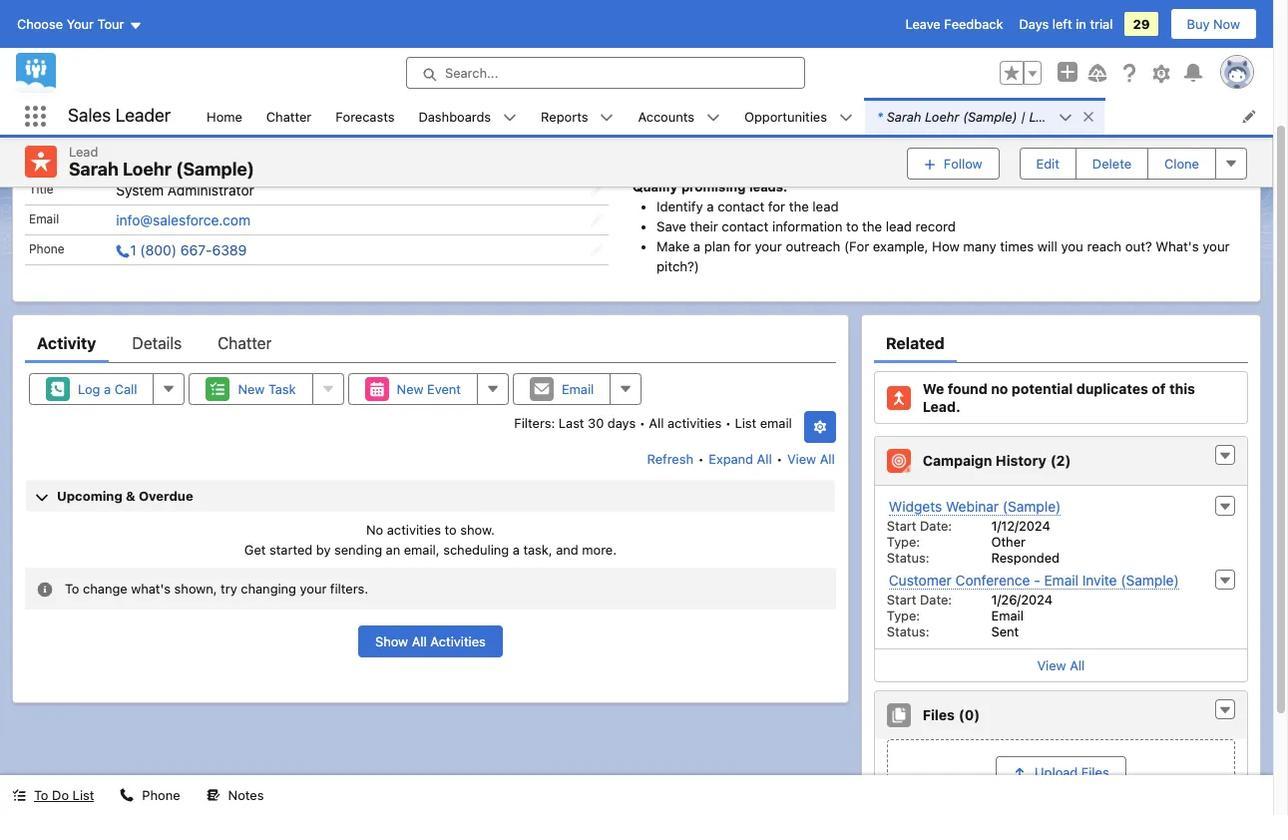 Task type: vqa. For each thing, say whether or not it's contained in the screenshot.
EDIT in the button
yes



Task type: locate. For each thing, give the bounding box(es) containing it.
• down email
[[777, 451, 783, 467]]

show all activities button
[[358, 625, 503, 657]]

group
[[1000, 61, 1042, 85]]

1 vertical spatial lead
[[69, 144, 98, 160]]

1 new from the left
[[238, 381, 265, 397]]

0 vertical spatial to
[[65, 581, 79, 597]]

0 vertical spatial start
[[887, 518, 917, 534]]

0 horizontal spatial to
[[445, 522, 457, 538]]

for down the leads.
[[768, 199, 786, 215]]

text default image inside phone button
[[120, 789, 134, 803]]

(0)
[[959, 707, 980, 724]]

0 vertical spatial view
[[787, 451, 817, 467]]

identify
[[657, 199, 703, 215]]

search...
[[445, 65, 499, 81]]

a
[[707, 199, 714, 215], [694, 239, 701, 255], [104, 381, 111, 397], [513, 542, 520, 558]]

0 horizontal spatial list
[[72, 788, 94, 803]]

1 vertical spatial chatter
[[218, 334, 272, 352]]

0 vertical spatial type:
[[887, 534, 920, 550]]

sent
[[992, 624, 1019, 640]]

2 horizontal spatial text default image
[[1219, 704, 1233, 718]]

your inside status
[[300, 581, 327, 597]]

1 vertical spatial start date:
[[887, 592, 952, 608]]

0 vertical spatial status:
[[887, 550, 930, 566]]

2 status: from the top
[[887, 624, 930, 640]]

to inside qualify promising leads. identify a contact for the lead save their contact information to the lead record make a plan for your outreach (for example, how many times will you reach out? what's your pitch?)
[[846, 219, 859, 235]]

accounts
[[638, 108, 695, 124]]

contact up plan
[[722, 219, 769, 235]]

0 vertical spatial text default image
[[1082, 110, 1096, 124]]

1 horizontal spatial edit
[[1037, 155, 1060, 171]]

edit button
[[1020, 147, 1077, 179]]

1 vertical spatial phone
[[142, 788, 180, 803]]

(sample) up administrator
[[176, 159, 255, 180]]

text default image
[[1082, 110, 1096, 124], [1219, 704, 1233, 718], [120, 789, 134, 803]]

chatter link right home
[[254, 98, 324, 135]]

30
[[588, 415, 604, 431]]

1 horizontal spatial to
[[846, 219, 859, 235]]

of
[[1152, 380, 1166, 397]]

a right log
[[104, 381, 111, 397]]

qualify promising leads. identify a contact for the lead save their contact information to the lead record make a plan for your outreach (for example, how many times will you reach out? what's your pitch?)
[[633, 180, 1230, 275]]

lead up information
[[813, 199, 839, 215]]

1 vertical spatial lead
[[886, 219, 912, 235]]

0 horizontal spatial your
[[300, 581, 327, 597]]

the
[[789, 199, 809, 215], [862, 219, 882, 235]]

1 start from the top
[[887, 518, 917, 534]]

tab list containing activity
[[25, 323, 836, 363]]

lead
[[813, 199, 839, 215], [886, 219, 912, 235]]

2 date: from the top
[[920, 592, 952, 608]]

list
[[195, 98, 1274, 135]]

0 vertical spatial lead
[[1029, 108, 1059, 124]]

1 vertical spatial status:
[[887, 624, 930, 640]]

1 date: from the top
[[920, 518, 952, 534]]

all down invite
[[1070, 658, 1085, 674]]

a inside button
[[104, 381, 111, 397]]

filters:
[[514, 415, 555, 431]]

lead inside lead sarah loehr (sample)
[[69, 144, 98, 160]]

0 horizontal spatial view all link
[[786, 443, 836, 475]]

record
[[916, 219, 956, 235]]

your down information
[[755, 239, 782, 255]]

text default image inside "to change what's shown, try changing your filters." status
[[37, 582, 53, 598]]

widgets webinar (sample)
[[889, 498, 1061, 515]]

• left expand
[[698, 451, 704, 467]]

conference
[[956, 572, 1031, 589]]

1 vertical spatial list
[[72, 788, 94, 803]]

new task
[[238, 381, 296, 397]]

status: up customer
[[887, 550, 930, 566]]

text default image inside related tab panel
[[1219, 704, 1233, 718]]

lead inside list item
[[1029, 108, 1059, 124]]

to left the change at the left bottom
[[65, 581, 79, 597]]

new task button
[[189, 373, 313, 405]]

start down customer
[[887, 592, 917, 608]]

email inside button
[[562, 381, 594, 397]]

campaign history (2)
[[923, 452, 1071, 469]]

email up last
[[562, 381, 594, 397]]

edit left the delete
[[1037, 155, 1060, 171]]

(sample) inside customer conference - email invite (sample) "link"
[[1121, 572, 1180, 589]]

list item
[[865, 98, 1105, 135]]

an
[[386, 542, 400, 558]]

0 vertical spatial to
[[846, 219, 859, 235]]

email right -
[[1045, 572, 1079, 589]]

text default image inside "notes" button
[[206, 789, 220, 803]]

guidance for success
[[633, 143, 782, 160]]

customer conference - email invite (sample)
[[889, 572, 1180, 589]]

the up information
[[789, 199, 809, 215]]

sales leader
[[68, 105, 171, 126]]

text default image
[[1059, 111, 1073, 125], [1219, 450, 1233, 463], [37, 582, 53, 598], [12, 789, 26, 803], [206, 789, 220, 803]]

(sample)
[[963, 108, 1018, 124], [176, 159, 255, 180], [1003, 498, 1061, 515], [1121, 572, 1180, 589]]

potential
[[1012, 380, 1073, 397]]

history
[[996, 452, 1047, 469]]

activities up email,
[[387, 522, 441, 538]]

all inside related tab panel
[[1070, 658, 1085, 674]]

leave feedback link
[[906, 16, 1004, 32]]

show
[[375, 633, 408, 649]]

leave
[[906, 16, 941, 32]]

0 horizontal spatial activities
[[387, 522, 441, 538]]

related
[[886, 334, 945, 352]]

to for to change what's shown, try changing your filters.
[[65, 581, 79, 597]]

0 vertical spatial activities
[[668, 415, 722, 431]]

system
[[116, 182, 164, 199]]

start date: down widgets
[[887, 518, 952, 534]]

qualify
[[633, 180, 678, 195]]

1 type: from the top
[[887, 534, 920, 550]]

0 vertical spatial sarah
[[887, 108, 922, 124]]

guidance
[[633, 143, 698, 160]]

1 vertical spatial to
[[34, 788, 48, 803]]

type: down widgets
[[887, 534, 920, 550]]

0 horizontal spatial files
[[923, 707, 955, 724]]

widgets webinar (sample) link
[[889, 498, 1061, 516]]

files right upload
[[1082, 765, 1110, 781]]

loehr up system
[[123, 159, 172, 180]]

start for customer conference - email invite (sample)
[[887, 592, 917, 608]]

(sample) up 1/12/2024
[[1003, 498, 1061, 515]]

status: down customer
[[887, 624, 930, 640]]

your
[[755, 239, 782, 255], [1203, 239, 1230, 255], [300, 581, 327, 597]]

view inside related tab panel
[[1038, 658, 1067, 674]]

phone down title
[[29, 242, 65, 257]]

1 vertical spatial activities
[[387, 522, 441, 538]]

path options list box
[[69, 104, 1017, 136]]

reports list item
[[529, 98, 626, 135]]

in
[[1076, 16, 1087, 32]]

current
[[1126, 112, 1172, 128]]

mark
[[1075, 112, 1105, 128]]

(sample) right invite
[[1121, 572, 1180, 589]]

your right what's at the top right of the page
[[1203, 239, 1230, 255]]

loehr up follow "button"
[[925, 108, 960, 124]]

2 vertical spatial text default image
[[120, 789, 134, 803]]

0 horizontal spatial sarah
[[69, 159, 119, 180]]

1 horizontal spatial view all link
[[875, 649, 1248, 682]]

view all link down "sent"
[[875, 649, 1248, 682]]

for right plan
[[734, 239, 751, 255]]

started
[[270, 542, 313, 558]]

lead up example, on the top right of page
[[886, 219, 912, 235]]

to left do
[[34, 788, 48, 803]]

shown,
[[174, 581, 217, 597]]

(sample) left |
[[963, 108, 1018, 124]]

0 horizontal spatial to
[[34, 788, 48, 803]]

text default image inside related tab panel
[[1219, 450, 1233, 463]]

1 horizontal spatial new
[[397, 381, 424, 397]]

view down 1/26/2024 on the right
[[1038, 658, 1067, 674]]

1 horizontal spatial sarah
[[887, 108, 922, 124]]

1 vertical spatial start
[[887, 592, 917, 608]]

1 horizontal spatial to
[[65, 581, 79, 597]]

new for new event
[[397, 381, 424, 397]]

the up (for on the top of the page
[[862, 219, 882, 235]]

1 status: from the top
[[887, 550, 930, 566]]

2 horizontal spatial your
[[1203, 239, 1230, 255]]

0 vertical spatial lead
[[813, 199, 839, 215]]

related tab panel
[[874, 363, 1249, 815]]

2 start from the top
[[887, 592, 917, 608]]

0 vertical spatial files
[[923, 707, 955, 724]]

0 vertical spatial date:
[[920, 518, 952, 534]]

1 vertical spatial chatter link
[[218, 323, 272, 363]]

•
[[640, 415, 646, 431], [725, 415, 731, 431], [698, 451, 704, 467], [777, 451, 783, 467]]

to for to do list
[[34, 788, 48, 803]]

chatter right home link
[[266, 108, 312, 124]]

0 horizontal spatial phone
[[29, 242, 65, 257]]

no
[[991, 380, 1009, 397]]

0 vertical spatial phone
[[29, 242, 65, 257]]

task
[[268, 381, 296, 397]]

administrator
[[168, 182, 254, 199]]

0 horizontal spatial text default image
[[120, 789, 134, 803]]

chatter link up new task button
[[218, 323, 272, 363]]

make
[[657, 239, 690, 255]]

a left task,
[[513, 542, 520, 558]]

view down email
[[787, 451, 817, 467]]

1 vertical spatial files
[[1082, 765, 1110, 781]]

to inside button
[[34, 788, 48, 803]]

all right the days
[[649, 415, 664, 431]]

0 vertical spatial start date:
[[887, 518, 952, 534]]

0 horizontal spatial new
[[238, 381, 265, 397]]

1 vertical spatial type:
[[887, 608, 920, 624]]

0 vertical spatial list
[[735, 415, 757, 431]]

1 vertical spatial sarah
[[69, 159, 119, 180]]

customer
[[889, 572, 952, 589]]

1 vertical spatial view
[[1038, 658, 1067, 674]]

status: for widgets webinar (sample)
[[887, 550, 930, 566]]

activities up refresh "button"
[[668, 415, 722, 431]]

sarah up system
[[69, 159, 119, 180]]

1 vertical spatial date:
[[920, 592, 952, 608]]

changing
[[241, 581, 296, 597]]

1 vertical spatial for
[[768, 199, 786, 215]]

tab list
[[25, 323, 836, 363]]

new left event
[[397, 381, 424, 397]]

upcoming & overdue
[[57, 488, 193, 504]]

lead right |
[[1029, 108, 1059, 124]]

a inside no activities to show. get started by sending an email, scheduling a task, and more.
[[513, 542, 520, 558]]

all inside button
[[412, 633, 427, 649]]

1 horizontal spatial view
[[1038, 658, 1067, 674]]

accounts list item
[[626, 98, 733, 135]]

1 horizontal spatial phone
[[142, 788, 180, 803]]

(800)
[[140, 242, 177, 259]]

list containing home
[[195, 98, 1274, 135]]

upcoming
[[57, 488, 123, 504]]

invite
[[1083, 572, 1117, 589]]

start
[[887, 518, 917, 534], [887, 592, 917, 608]]

all right show
[[412, 633, 427, 649]]

text default image inside to do list button
[[12, 789, 26, 803]]

1 horizontal spatial lead
[[1029, 108, 1059, 124]]

2 new from the left
[[397, 381, 424, 397]]

more.
[[582, 542, 617, 558]]

days
[[608, 415, 636, 431]]

1 horizontal spatial files
[[1082, 765, 1110, 781]]

edit
[[597, 145, 621, 160], [1037, 155, 1060, 171]]

sarah inside lead sarah loehr (sample)
[[69, 159, 119, 180]]

1/12/2024
[[992, 518, 1051, 534]]

chatter up new task button
[[218, 334, 272, 352]]

their
[[690, 219, 718, 235]]

start down widgets
[[887, 518, 917, 534]]

for up 'promising'
[[701, 143, 721, 160]]

date: down widgets
[[920, 518, 952, 534]]

left
[[1053, 16, 1073, 32]]

date: down customer
[[920, 592, 952, 608]]

contact down the leads.
[[718, 199, 765, 215]]

list left email
[[735, 415, 757, 431]]

to change what's shown, try changing your filters. status
[[25, 568, 836, 610]]

type: down customer
[[887, 608, 920, 624]]

tour
[[97, 16, 124, 32]]

lead sarah loehr (sample)
[[69, 144, 255, 180]]

to left show.
[[445, 522, 457, 538]]

1 vertical spatial loehr
[[123, 159, 172, 180]]

view all link down email
[[786, 443, 836, 475]]

2 start date: from the top
[[887, 592, 952, 608]]

1 horizontal spatial loehr
[[925, 108, 960, 124]]

1 vertical spatial text default image
[[1219, 704, 1233, 718]]

your left filters.
[[300, 581, 327, 597]]

all right 'expand all' button
[[820, 451, 835, 467]]

key
[[25, 143, 50, 160]]

log
[[78, 381, 100, 397]]

1 horizontal spatial activities
[[668, 415, 722, 431]]

to
[[846, 219, 859, 235], [445, 522, 457, 538]]

0 vertical spatial for
[[701, 143, 721, 160]]

list inside button
[[72, 788, 94, 803]]

loehr for sarah loehr (sample) | lead
[[925, 108, 960, 124]]

new inside new task button
[[238, 381, 265, 397]]

0 horizontal spatial the
[[789, 199, 809, 215]]

buy now
[[1187, 16, 1241, 32]]

loehr inside lead sarah loehr (sample)
[[123, 159, 172, 180]]

status: for customer conference - email invite (sample)
[[887, 624, 930, 640]]

1 start date: from the top
[[887, 518, 952, 534]]

notes
[[228, 788, 264, 803]]

last
[[559, 415, 584, 431]]

1 (800) 667-6389 link
[[116, 242, 247, 259]]

0 horizontal spatial loehr
[[123, 159, 172, 180]]

new inside "new event" button
[[397, 381, 424, 397]]

to do list
[[34, 788, 94, 803]]

to inside status
[[65, 581, 79, 597]]

start date:
[[887, 518, 952, 534], [887, 592, 952, 608]]

to up (for on the top of the page
[[846, 219, 859, 235]]

lead down sales
[[69, 144, 98, 160]]

edit down reports list item
[[597, 145, 621, 160]]

details
[[132, 334, 182, 352]]

list right do
[[72, 788, 94, 803]]

a left plan
[[694, 239, 701, 255]]

feedback
[[945, 16, 1004, 32]]

(sample) inside widgets webinar (sample) link
[[1003, 498, 1061, 515]]

start date: down customer
[[887, 592, 952, 608]]

duplicates
[[1077, 380, 1149, 397]]

start date: for customer
[[887, 592, 952, 608]]

new left the task on the top
[[238, 381, 265, 397]]

what's
[[131, 581, 171, 597]]

phone left "notes" button
[[142, 788, 180, 803]]

0 horizontal spatial lead
[[69, 144, 98, 160]]

1 vertical spatial to
[[445, 522, 457, 538]]

2 type: from the top
[[887, 608, 920, 624]]

2 vertical spatial for
[[734, 239, 751, 255]]

0 vertical spatial loehr
[[925, 108, 960, 124]]

files left (0) in the right bottom of the page
[[923, 707, 955, 724]]

clone button
[[1148, 147, 1217, 179]]

reports link
[[529, 98, 600, 135]]

contact
[[718, 199, 765, 215], [722, 219, 769, 235]]

1 horizontal spatial lead
[[886, 219, 912, 235]]

• up expand
[[725, 415, 731, 431]]

1 horizontal spatial the
[[862, 219, 882, 235]]

1 vertical spatial view all link
[[875, 649, 1248, 682]]

(2)
[[1051, 452, 1071, 469]]

sarah right *
[[887, 108, 922, 124]]

accounts link
[[626, 98, 707, 135]]



Task type: describe. For each thing, give the bounding box(es) containing it.
type: for customer conference - email invite (sample)
[[887, 608, 920, 624]]

activity link
[[37, 323, 96, 363]]

1 horizontal spatial your
[[755, 239, 782, 255]]

info@salesforce.com
[[116, 212, 251, 229]]

clone
[[1165, 155, 1200, 171]]

1 (800) 667-6389
[[130, 242, 247, 259]]

system administrator
[[116, 182, 254, 199]]

outreach
[[786, 239, 841, 255]]

date: for customer
[[920, 592, 952, 608]]

what's
[[1156, 239, 1199, 255]]

dashboards
[[419, 108, 491, 124]]

many
[[964, 239, 997, 255]]

1 horizontal spatial list
[[735, 415, 757, 431]]

6389
[[212, 242, 247, 259]]

(sample) inside lead sarah loehr (sample)
[[176, 159, 255, 180]]

widgets
[[889, 498, 942, 515]]

new event button
[[348, 373, 478, 405]]

to change what's shown, try changing your filters.
[[65, 581, 368, 597]]

choose
[[17, 16, 63, 32]]

(for
[[844, 239, 870, 255]]

notes button
[[194, 776, 276, 815]]

refresh
[[647, 451, 694, 467]]

• right the days
[[640, 415, 646, 431]]

2 horizontal spatial for
[[768, 199, 786, 215]]

start for widgets webinar (sample)
[[887, 518, 917, 534]]

scheduling
[[443, 542, 509, 558]]

start date: for widgets
[[887, 518, 952, 534]]

expand
[[709, 451, 754, 467]]

task,
[[523, 542, 553, 558]]

text default image inside list item
[[1059, 111, 1073, 125]]

0 vertical spatial contact
[[718, 199, 765, 215]]

1 vertical spatial the
[[862, 219, 882, 235]]

files (0)
[[923, 707, 980, 724]]

show all activities
[[375, 633, 486, 649]]

dashboards list item
[[407, 98, 529, 135]]

list item containing *
[[865, 98, 1105, 135]]

pitch?)
[[657, 259, 699, 275]]

to inside no activities to show. get started by sending an email, scheduling a task, and more.
[[445, 522, 457, 538]]

sending
[[334, 542, 382, 558]]

text default image for to do list
[[12, 789, 26, 803]]

type: for widgets webinar (sample)
[[887, 534, 920, 550]]

home
[[207, 108, 242, 124]]

we
[[923, 380, 944, 397]]

no activities to show. get started by sending an email, scheduling a task, and more.
[[244, 522, 617, 558]]

1 horizontal spatial for
[[734, 239, 751, 255]]

sarah for sarah loehr (sample) | lead
[[887, 108, 922, 124]]

expand all button
[[708, 443, 773, 475]]

667-
[[180, 242, 212, 259]]

activities inside no activities to show. get started by sending an email, scheduling a task, and more.
[[387, 522, 441, 538]]

upload files
[[1035, 765, 1110, 781]]

responded
[[992, 550, 1060, 566]]

0 horizontal spatial view
[[787, 451, 817, 467]]

opportunities list item
[[733, 98, 865, 135]]

0 horizontal spatial edit
[[597, 145, 621, 160]]

you
[[1061, 239, 1084, 255]]

activity
[[37, 334, 96, 352]]

webinar
[[946, 498, 999, 515]]

event
[[427, 381, 461, 397]]

0 vertical spatial chatter
[[266, 108, 312, 124]]

0 vertical spatial the
[[789, 199, 809, 215]]

-
[[1034, 572, 1041, 589]]

we found no potential duplicates of this lead.
[[923, 380, 1196, 415]]

edit inside button
[[1037, 155, 1060, 171]]

all right expand
[[757, 451, 772, 467]]

buy now button
[[1170, 8, 1258, 40]]

details link
[[132, 323, 182, 363]]

info@salesforce.com link
[[116, 212, 251, 229]]

1 horizontal spatial text default image
[[1082, 110, 1096, 124]]

activities
[[431, 633, 486, 649]]

loehr for sarah loehr (sample)
[[123, 159, 172, 180]]

0 horizontal spatial lead
[[813, 199, 839, 215]]

found
[[948, 380, 988, 397]]

new for new task
[[238, 381, 265, 397]]

email inside customer conference - email invite (sample) "link"
[[1045, 572, 1079, 589]]

times
[[1000, 239, 1034, 255]]

example,
[[873, 239, 929, 255]]

your
[[67, 16, 94, 32]]

days
[[1020, 16, 1049, 32]]

text default image for to change what's shown, try changing your filters.
[[37, 582, 53, 598]]

filters.
[[330, 581, 368, 597]]

log a call
[[78, 381, 137, 397]]

campaign
[[923, 452, 993, 469]]

view all link inside related tab panel
[[875, 649, 1248, 682]]

a down 'promising'
[[707, 199, 714, 215]]

to do list button
[[0, 776, 106, 815]]

1 vertical spatial contact
[[722, 219, 769, 235]]

get
[[244, 542, 266, 558]]

sarah for sarah loehr (sample)
[[69, 159, 119, 180]]

and
[[556, 542, 579, 558]]

email
[[760, 415, 792, 431]]

show.
[[460, 522, 495, 538]]

* sarah loehr (sample) | lead
[[877, 108, 1059, 124]]

text default image for notes
[[206, 789, 220, 803]]

upload
[[1035, 765, 1078, 781]]

email down title
[[29, 212, 59, 227]]

follow
[[944, 155, 983, 171]]

other
[[992, 534, 1026, 550]]

customer conference - email invite (sample) link
[[889, 572, 1180, 590]]

lead image
[[25, 146, 57, 178]]

try
[[221, 581, 237, 597]]

0 vertical spatial chatter link
[[254, 98, 324, 135]]

opportunities link
[[733, 98, 839, 135]]

information
[[773, 219, 843, 235]]

forecasts
[[336, 108, 395, 124]]

call
[[114, 381, 137, 397]]

related link
[[886, 323, 945, 363]]

|
[[1021, 108, 1026, 124]]

upcoming & overdue button
[[26, 480, 835, 512]]

status
[[1176, 112, 1214, 128]]

0 horizontal spatial for
[[701, 143, 721, 160]]

date: for widgets
[[920, 518, 952, 534]]

success
[[724, 143, 782, 160]]

new event
[[397, 381, 461, 397]]

edit link
[[597, 144, 621, 160]]

days left in trial
[[1020, 16, 1113, 32]]

0 vertical spatial view all link
[[786, 443, 836, 475]]

trial
[[1090, 16, 1113, 32]]

as
[[1109, 112, 1123, 128]]

forecasts link
[[324, 98, 407, 135]]

email down conference
[[992, 608, 1024, 624]]

phone inside button
[[142, 788, 180, 803]]

phone button
[[108, 776, 192, 815]]

how
[[932, 239, 960, 255]]

leave feedback
[[906, 16, 1004, 32]]

save
[[657, 219, 687, 235]]



